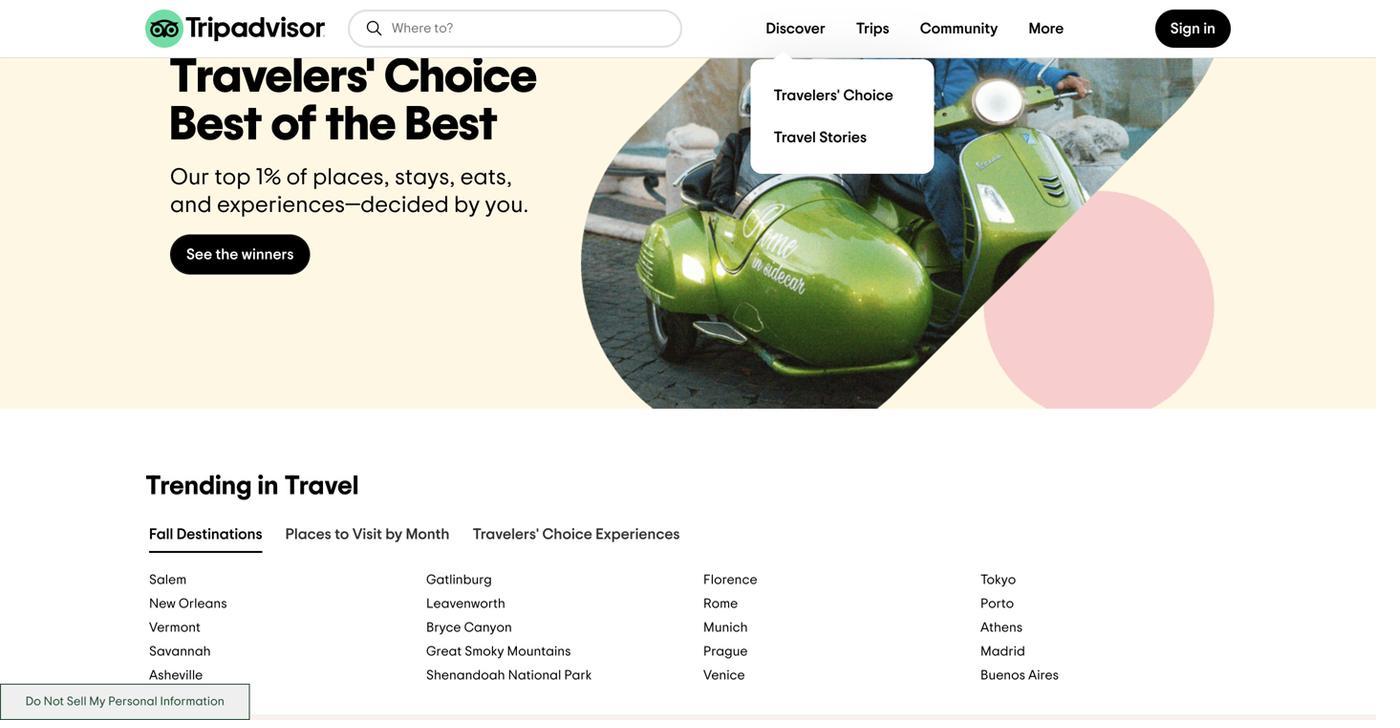 Task type: vqa. For each thing, say whether or not it's contained in the screenshot.
the leftmost Travelers'
yes



Task type: describe. For each thing, give the bounding box(es) containing it.
bryce canyon
[[426, 622, 512, 635]]

tokyo
[[981, 574, 1016, 587]]

fall
[[149, 527, 173, 542]]

search image
[[365, 19, 384, 38]]

more button
[[1014, 10, 1080, 48]]

community button
[[905, 10, 1014, 48]]

winners
[[242, 247, 294, 263]]

shenandoah national park link
[[426, 668, 673, 684]]

new orleans
[[149, 598, 227, 611]]

experiences
[[596, 527, 680, 542]]

park
[[564, 670, 592, 683]]

prague
[[704, 646, 748, 659]]

orleans
[[179, 598, 227, 611]]

experiences—decided
[[217, 194, 449, 217]]

madrid link
[[981, 644, 1227, 660]]

sign in
[[1171, 21, 1216, 36]]

see the winners
[[186, 247, 294, 263]]

do not sell my personal information button
[[0, 685, 250, 721]]

in for trending
[[258, 473, 279, 500]]

travelers' choice
[[774, 88, 894, 103]]

florence
[[704, 574, 758, 587]]

places to visit by month
[[285, 527, 450, 542]]

trending
[[145, 473, 252, 500]]

sign
[[1171, 21, 1201, 36]]

places
[[285, 527, 332, 542]]

mountains
[[507, 646, 571, 659]]

choice for travelers' choice experiences
[[543, 527, 593, 542]]

salem
[[149, 574, 187, 587]]

savannah link
[[149, 644, 396, 660]]

travelers' choice link
[[766, 75, 919, 117]]

not
[[44, 696, 64, 708]]

information
[[160, 696, 225, 708]]

do
[[25, 696, 41, 708]]

buenos
[[981, 670, 1026, 683]]

gatlinburg
[[426, 574, 492, 587]]

personal
[[108, 696, 157, 708]]

more
[[1029, 21, 1064, 36]]

the inside see the winners link
[[216, 247, 238, 263]]

great smoky mountains link
[[426, 644, 673, 660]]

tripadvisor image
[[145, 10, 325, 48]]

new orleans link
[[149, 596, 396, 613]]

trips button
[[841, 10, 905, 48]]

new
[[149, 598, 176, 611]]

great
[[426, 646, 462, 659]]

savannah
[[149, 646, 211, 659]]

Search search field
[[392, 20, 665, 37]]

1%
[[256, 166, 281, 189]]

great smoky mountains
[[426, 646, 571, 659]]

see the winners link
[[170, 235, 310, 275]]

stays,
[[395, 166, 455, 189]]

trending in travel
[[145, 473, 359, 500]]

travel inside menu
[[774, 130, 816, 145]]

florence link
[[704, 573, 950, 589]]

0 horizontal spatial travel
[[284, 473, 359, 500]]

travel stories
[[774, 130, 867, 145]]

community
[[920, 21, 998, 36]]

buenos aires link
[[981, 668, 1227, 684]]

by inside "button"
[[386, 527, 403, 542]]

leavenworth
[[426, 598, 506, 611]]

travelers' for travelers' choice best of the best
[[170, 54, 375, 101]]

asheville
[[149, 670, 203, 683]]

salem link
[[149, 573, 396, 589]]

eats,
[[460, 166, 512, 189]]

in for sign
[[1204, 21, 1216, 36]]

by inside our top 1% of places, stays, eats, and experiences—decided by you.
[[454, 194, 480, 217]]

gatlinburg link
[[426, 573, 673, 589]]

madrid
[[981, 646, 1026, 659]]

of for the
[[271, 101, 317, 149]]

places,
[[313, 166, 390, 189]]

do not sell my personal information
[[25, 696, 225, 708]]



Task type: locate. For each thing, give the bounding box(es) containing it.
by right visit
[[386, 527, 403, 542]]

None search field
[[350, 11, 681, 46]]

travelers' for travelers' choice
[[774, 88, 840, 103]]

1 horizontal spatial in
[[1204, 21, 1216, 36]]

our top 1% of places, stays, eats, and experiences—decided by you.
[[170, 166, 529, 217]]

the right see
[[216, 247, 238, 263]]

prague link
[[704, 644, 950, 660]]

1 vertical spatial travel
[[284, 473, 359, 500]]

to
[[335, 527, 349, 542]]

venice link
[[704, 668, 950, 684]]

1 horizontal spatial the
[[326, 101, 397, 149]]

in up "destinations"
[[258, 473, 279, 500]]

2 horizontal spatial choice
[[844, 88, 894, 103]]

and
[[170, 194, 212, 217]]

1 vertical spatial of
[[286, 166, 308, 189]]

rome link
[[704, 596, 950, 613]]

buenos aires
[[981, 670, 1059, 683]]

shenandoah national park
[[426, 670, 592, 683]]

leavenworth link
[[426, 596, 673, 613]]

0 horizontal spatial best
[[170, 101, 262, 149]]

discover
[[766, 21, 826, 36]]

porto
[[981, 598, 1014, 611]]

choice up gatlinburg link
[[543, 527, 593, 542]]

of
[[271, 101, 317, 149], [286, 166, 308, 189]]

our
[[170, 166, 210, 189]]

munich link
[[704, 620, 950, 637]]

tab list
[[122, 518, 1254, 557]]

travelers' choice experiences
[[473, 527, 680, 542]]

by
[[454, 194, 480, 217], [386, 527, 403, 542]]

1 horizontal spatial by
[[454, 194, 480, 217]]

travel up places
[[284, 473, 359, 500]]

the
[[326, 101, 397, 149], [216, 247, 238, 263]]

1 best from the left
[[170, 101, 262, 149]]

national
[[508, 670, 561, 683]]

0 vertical spatial of
[[271, 101, 317, 149]]

0 vertical spatial in
[[1204, 21, 1216, 36]]

venice
[[704, 670, 745, 683]]

menu
[[751, 59, 934, 174]]

of inside travelers' choice best of the best
[[271, 101, 317, 149]]

athens link
[[981, 620, 1227, 637]]

bryce
[[426, 622, 461, 635]]

aires
[[1029, 670, 1059, 683]]

travelers'
[[170, 54, 375, 101], [774, 88, 840, 103], [473, 527, 539, 542]]

canyon
[[464, 622, 512, 635]]

asheville link
[[149, 668, 396, 684]]

sell
[[67, 696, 87, 708]]

travelers' for travelers' choice experiences
[[473, 527, 539, 542]]

choice inside menu
[[844, 88, 894, 103]]

month
[[406, 527, 450, 542]]

sign in link
[[1156, 10, 1231, 48]]

of for places,
[[286, 166, 308, 189]]

choice inside button
[[543, 527, 593, 542]]

choice for travelers' choice
[[844, 88, 894, 103]]

see
[[186, 247, 212, 263]]

best up stays,
[[406, 101, 498, 149]]

porto link
[[981, 596, 1227, 613]]

0 horizontal spatial in
[[258, 473, 279, 500]]

travel left the stories
[[774, 130, 816, 145]]

choice down search search field
[[384, 54, 538, 101]]

vermont
[[149, 622, 201, 635]]

0 vertical spatial by
[[454, 194, 480, 217]]

travelers' inside button
[[473, 527, 539, 542]]

travelers' up travel stories at top right
[[774, 88, 840, 103]]

athens
[[981, 622, 1023, 635]]

1 horizontal spatial travel
[[774, 130, 816, 145]]

visit
[[352, 527, 382, 542]]

0 horizontal spatial the
[[216, 247, 238, 263]]

my
[[89, 696, 106, 708]]

1 vertical spatial in
[[258, 473, 279, 500]]

travelers' up gatlinburg link
[[473, 527, 539, 542]]

travelers' inside travelers' choice best of the best
[[170, 54, 375, 101]]

0 horizontal spatial by
[[386, 527, 403, 542]]

1 vertical spatial the
[[216, 247, 238, 263]]

by down eats,
[[454, 194, 480, 217]]

of right 1%
[[286, 166, 308, 189]]

menu containing travelers' choice
[[751, 59, 934, 174]]

0 horizontal spatial choice
[[384, 54, 538, 101]]

the inside travelers' choice best of the best
[[326, 101, 397, 149]]

fall destinations button
[[145, 522, 266, 553]]

fall destinations
[[149, 527, 262, 542]]

best up 'top' on the left top of page
[[170, 101, 262, 149]]

top
[[215, 166, 251, 189]]

rome
[[704, 598, 738, 611]]

choice up the stories
[[844, 88, 894, 103]]

the up places,
[[326, 101, 397, 149]]

travel
[[774, 130, 816, 145], [284, 473, 359, 500]]

travelers' inside menu
[[774, 88, 840, 103]]

choice
[[384, 54, 538, 101], [844, 88, 894, 103], [543, 527, 593, 542]]

1 horizontal spatial best
[[406, 101, 498, 149]]

tokyo link
[[981, 573, 1227, 589]]

munich
[[704, 622, 748, 635]]

of inside our top 1% of places, stays, eats, and experiences—decided by you.
[[286, 166, 308, 189]]

in right sign
[[1204, 21, 1216, 36]]

1 vertical spatial by
[[386, 527, 403, 542]]

tab list containing fall destinations
[[122, 518, 1254, 557]]

choice for travelers' choice best of the best
[[384, 54, 538, 101]]

travel stories link
[[766, 117, 919, 159]]

1 horizontal spatial choice
[[543, 527, 593, 542]]

travelers' choice experiences button
[[469, 522, 684, 553]]

discover button
[[751, 10, 841, 48]]

trips
[[856, 21, 890, 36]]

of up 1%
[[271, 101, 317, 149]]

vermont link
[[149, 620, 396, 637]]

you.
[[485, 194, 529, 217]]

smoky
[[465, 646, 504, 659]]

places to visit by month button
[[282, 522, 454, 553]]

travelers' down tripadvisor image
[[170, 54, 375, 101]]

1 horizontal spatial travelers'
[[473, 527, 539, 542]]

0 horizontal spatial travelers'
[[170, 54, 375, 101]]

bryce canyon link
[[426, 620, 673, 637]]

choice inside travelers' choice best of the best
[[384, 54, 538, 101]]

destinations
[[177, 527, 262, 542]]

best
[[170, 101, 262, 149], [406, 101, 498, 149]]

0 vertical spatial travel
[[774, 130, 816, 145]]

0 vertical spatial the
[[326, 101, 397, 149]]

2 best from the left
[[406, 101, 498, 149]]

in
[[1204, 21, 1216, 36], [258, 473, 279, 500]]

shenandoah
[[426, 670, 505, 683]]

2 horizontal spatial travelers'
[[774, 88, 840, 103]]



